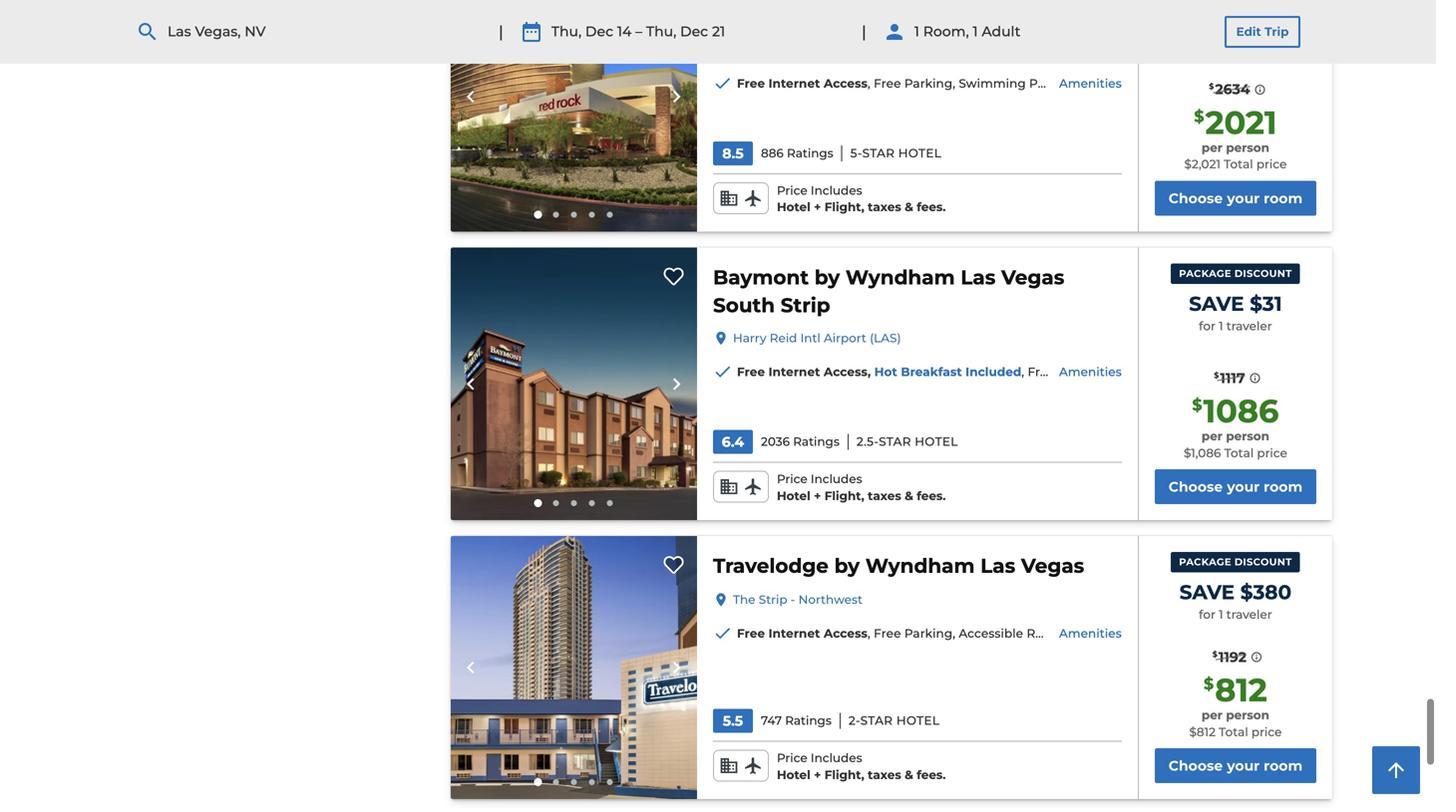 Task type: locate. For each thing, give the bounding box(es) containing it.
1 includes from the top
[[811, 183, 862, 198]]

2 choose from the top
[[1169, 479, 1223, 496]]

room down $ 812 per person $812 total price
[[1264, 758, 1303, 775]]

3 go to image #4 image from the top
[[589, 780, 595, 786]]

strip left -
[[759, 593, 787, 608]]

choose down the $1,086
[[1169, 479, 1223, 496]]

go to image #3 image
[[571, 212, 577, 218], [571, 501, 577, 507], [571, 780, 577, 786]]

star down free internet access , free parking , swimming pool , at the right of the page
[[862, 146, 895, 161]]

fees. down 2.5-star hotel
[[917, 489, 946, 503]]

$ inside the $ 1117
[[1214, 371, 1219, 380]]

2 vertical spatial amenities
[[1059, 627, 1122, 641]]

choose your room down the $1,086
[[1169, 479, 1303, 496]]

choose
[[1169, 190, 1223, 207], [1169, 479, 1223, 496], [1169, 758, 1223, 775]]

3 price from the top
[[777, 752, 808, 766]]

$
[[1209, 82, 1214, 91], [1194, 107, 1204, 126], [1214, 371, 1219, 380], [1192, 395, 1202, 415], [1213, 650, 1218, 660], [1204, 675, 1214, 694]]

price includes hotel + flight, taxes & fees. down 2-
[[777, 752, 946, 783]]

person down 2634 at the right of the page
[[1226, 141, 1270, 155]]

star down hot
[[879, 435, 911, 449]]

1 inside save $613 for 1 traveler
[[1219, 33, 1223, 48]]

parking,
[[1058, 365, 1109, 380]]

package up save $380
[[1179, 557, 1232, 569]]

1 thu, from the left
[[551, 23, 582, 40]]

per
[[1202, 141, 1223, 155], [1202, 429, 1223, 444], [1202, 709, 1223, 723]]

total for 812
[[1219, 725, 1248, 740]]

total inside $ 812 per person $812 total price
[[1219, 725, 1248, 740]]

rooms/facilities
[[1027, 627, 1128, 641]]

0 vertical spatial room
[[1264, 190, 1303, 207]]

2 vertical spatial taxes
[[868, 768, 901, 783]]

amenities left allowed,
[[1059, 365, 1122, 380]]

2 price from the top
[[777, 472, 808, 487]]

3 go to image #1 image from the top
[[534, 779, 542, 787]]

your down $ 1086 per person $1,086 total price
[[1227, 479, 1260, 496]]

1 vertical spatial parking
[[904, 627, 953, 641]]

1 internet from the top
[[769, 76, 820, 91]]

2 vertical spatial choose your room
[[1169, 758, 1303, 775]]

per for 1086
[[1202, 429, 1223, 444]]

by for 1086
[[815, 265, 840, 290]]

3 includes from the top
[[811, 752, 862, 766]]

2 room from the top
[[1264, 479, 1303, 496]]

2 person from the top
[[1226, 429, 1270, 444]]

flight, down 2.5-
[[825, 489, 865, 503]]

ratings right 2036
[[793, 435, 840, 449]]

0 vertical spatial per
[[1202, 141, 1223, 155]]

package
[[1179, 268, 1232, 280], [1179, 557, 1232, 569]]

0 vertical spatial choose
[[1169, 190, 1223, 207]]

1 vertical spatial wyndham
[[865, 554, 975, 579]]

1 horizontal spatial thu,
[[646, 23, 677, 40]]

$ inside $ 812 per person $812 total price
[[1204, 675, 1214, 694]]

1 & from the top
[[905, 200, 913, 215]]

choose your room button for 1086
[[1155, 470, 1317, 505]]

$380
[[1240, 580, 1292, 605]]

amenities for 812
[[1059, 627, 1122, 641]]

2 property building image from the top
[[451, 537, 697, 800]]

2 | from the left
[[862, 22, 866, 41]]

0 vertical spatial traveler
[[1226, 33, 1272, 48]]

3 internet from the top
[[769, 627, 820, 641]]

0 vertical spatial wyndham
[[846, 265, 955, 290]]

internet for free internet access , free parking , accessible rooms/facilities
[[769, 627, 820, 641]]

2 go to image #4 image from the top
[[589, 501, 595, 507]]

0 vertical spatial for
[[1199, 33, 1216, 48]]

for down save $31 at the right of the page
[[1199, 319, 1216, 334]]

1 vertical spatial go to image #5 image
[[607, 501, 613, 507]]

2 photo carousel region from the top
[[451, 248, 697, 521]]

2 package discount from the top
[[1179, 557, 1292, 569]]

1 for 1 traveler from the top
[[1199, 319, 1272, 334]]

+
[[814, 200, 821, 215], [814, 489, 821, 503], [814, 768, 821, 783]]

1 left room,
[[914, 23, 920, 40]]

intl
[[800, 331, 821, 346]]

price down 747 ratings
[[777, 752, 808, 766]]

1 vertical spatial go to image #1 image
[[534, 500, 542, 508]]

3 your from the top
[[1227, 758, 1260, 775]]

+ for 812
[[814, 768, 821, 783]]

0 vertical spatial total
[[1224, 157, 1253, 172]]

0 vertical spatial go to image #4 image
[[589, 212, 595, 218]]

2 discount from the top
[[1235, 557, 1292, 569]]

per for 812
[[1202, 709, 1223, 723]]

go to image #5 image
[[607, 212, 613, 218], [607, 501, 613, 507], [607, 780, 613, 786]]

747 ratings
[[761, 714, 832, 729]]

1 vertical spatial ratings
[[793, 435, 840, 449]]

save left $613
[[1183, 6, 1238, 30]]

1 vertical spatial choose
[[1169, 479, 1223, 496]]

2 internet from the top
[[769, 365, 820, 380]]

3 photo carousel region from the top
[[451, 537, 697, 800]]

save for 1086
[[1189, 292, 1244, 316]]

price includes hotel + flight, taxes & fees. down 5-
[[777, 183, 946, 215]]

2 vertical spatial includes
[[811, 752, 862, 766]]

2 vertical spatial price
[[1252, 725, 1282, 740]]

by up harry reid intl airport (las)
[[815, 265, 840, 290]]

price down 1086
[[1257, 446, 1287, 461]]

choose down $2,021 at right
[[1169, 190, 1223, 207]]

0 vertical spatial includes
[[811, 183, 862, 198]]

0 vertical spatial go to image #3 image
[[571, 212, 577, 218]]

1 go to image #2 image from the top
[[553, 212, 559, 218]]

total inside $ 2021 per person $2,021 total price
[[1224, 157, 1253, 172]]

price inside $ 1086 per person $1,086 total price
[[1257, 446, 1287, 461]]

for 1 traveler down save $31 at the right of the page
[[1199, 319, 1272, 334]]

ratings right 747
[[785, 714, 832, 729]]

for for 812
[[1199, 608, 1216, 622]]

2 package from the top
[[1179, 557, 1232, 569]]

las
[[168, 23, 191, 40], [961, 265, 996, 290], [981, 554, 1016, 579]]

1 vertical spatial &
[[905, 489, 913, 503]]

wyndham up free internet access , free parking , accessible rooms/facilities
[[865, 554, 975, 579]]

person down 1192
[[1226, 709, 1270, 723]]

2 vertical spatial go to image #3 image
[[571, 780, 577, 786]]

choose your room for 1086
[[1169, 479, 1303, 496]]

2 vertical spatial &
[[905, 768, 913, 783]]

1 go to image #1 image from the top
[[534, 211, 542, 219]]

per for 2021
[[1202, 141, 1223, 155]]

1 vertical spatial las
[[961, 265, 996, 290]]

by up northwest at the right bottom
[[834, 554, 860, 579]]

property building image
[[451, 248, 697, 521], [451, 537, 697, 800]]

0 horizontal spatial dec
[[585, 23, 613, 40]]

2 vertical spatial choose
[[1169, 758, 1223, 775]]

2 vertical spatial save
[[1180, 580, 1235, 605]]

$ inside $ 1086 per person $1,086 total price
[[1192, 395, 1202, 415]]

$ for 2021
[[1194, 107, 1204, 126]]

includes for 1086
[[811, 472, 862, 487]]

0 vertical spatial amenities
[[1059, 76, 1122, 91]]

2 go to image #1 image from the top
[[534, 500, 542, 508]]

person down 1117
[[1226, 429, 1270, 444]]

1 vertical spatial +
[[814, 489, 821, 503]]

0 vertical spatial strip
[[781, 293, 830, 318]]

thu, left 14 on the top left
[[551, 23, 582, 40]]

ratings right 886
[[787, 146, 833, 161]]

+ down '886 ratings'
[[814, 200, 821, 215]]

1 room from the top
[[1264, 190, 1303, 207]]

package for 812
[[1179, 557, 1232, 569]]

2 vertical spatial go to image #1 image
[[534, 779, 542, 787]]

per up $812
[[1202, 709, 1223, 723]]

3 go to image #2 image from the top
[[553, 780, 559, 786]]

swimming
[[959, 76, 1026, 91], [1199, 365, 1266, 380]]

1 price includes hotel + flight, taxes & fees. from the top
[[777, 183, 946, 215]]

swimming left the pool
[[959, 76, 1026, 91]]

access down airport
[[824, 365, 868, 380]]

1 vertical spatial save
[[1189, 292, 1244, 316]]

0 vertical spatial vegas
[[1001, 265, 1065, 290]]

1 dec from the left
[[585, 23, 613, 40]]

by for 812
[[834, 554, 860, 579]]

2 parking from the top
[[904, 627, 953, 641]]

per inside $ 812 per person $812 total price
[[1202, 709, 1223, 723]]

0 vertical spatial package
[[1179, 268, 1232, 280]]

3 go to image #5 image from the top
[[607, 780, 613, 786]]

traveler
[[1226, 33, 1272, 48], [1226, 319, 1272, 334], [1226, 608, 1272, 622]]

vegas inside baymont by wyndham las vegas south strip
[[1001, 265, 1065, 290]]

1 go to image #4 image from the top
[[589, 212, 595, 218]]

+ down 747 ratings
[[814, 768, 821, 783]]

3 go to image #3 image from the top
[[571, 780, 577, 786]]

1 choose your room button from the top
[[1155, 181, 1317, 216]]

hotel right 5-
[[898, 146, 942, 161]]

flight, down 5-
[[825, 200, 865, 215]]

0 vertical spatial discount
[[1235, 268, 1292, 280]]

package discount for 1086
[[1179, 268, 1292, 280]]

&
[[905, 200, 913, 215], [905, 489, 913, 503], [905, 768, 913, 783]]

& for 2021
[[905, 200, 913, 215]]

2 your from the top
[[1227, 479, 1260, 496]]

photo carousel region
[[451, 0, 697, 232], [451, 248, 697, 521], [451, 537, 697, 800]]

1 vertical spatial for
[[1199, 319, 1216, 334]]

2 for 1 traveler from the top
[[1199, 608, 1272, 622]]

wyndham up (las)
[[846, 265, 955, 290]]

go to image #4 image
[[589, 212, 595, 218], [589, 501, 595, 507], [589, 780, 595, 786]]

1 vertical spatial choose your room button
[[1155, 470, 1317, 505]]

discount up $380
[[1235, 557, 1292, 569]]

$ 1117
[[1214, 370, 1245, 387]]

0 vertical spatial price includes hotel + flight, taxes & fees.
[[777, 183, 946, 215]]

resort
[[894, 3, 963, 28]]

room down $ 1086 per person $1,086 total price
[[1264, 479, 1303, 496]]

0 vertical spatial fees.
[[917, 200, 946, 215]]

dec
[[585, 23, 613, 40], [680, 23, 708, 40]]

harry reid intl airport (las)
[[733, 331, 901, 346]]

1 vertical spatial by
[[834, 554, 860, 579]]

hotel right 2-
[[896, 714, 940, 729]]

2 vertical spatial photo carousel region
[[451, 537, 697, 800]]

0 horizontal spatial thu,
[[551, 23, 582, 40]]

your for 812
[[1227, 758, 1260, 775]]

,
[[868, 76, 871, 91], [953, 76, 955, 91], [1057, 76, 1060, 91], [1104, 76, 1107, 91], [1228, 76, 1231, 91], [868, 365, 871, 380], [1022, 365, 1024, 380], [868, 627, 871, 641], [953, 627, 955, 641]]

las up accessible
[[981, 554, 1016, 579]]

2 vertical spatial access
[[824, 627, 868, 641]]

includes down 2.5-
[[811, 472, 862, 487]]

1 vertical spatial go to image #2 image
[[553, 501, 559, 507]]

6.4
[[722, 434, 744, 451]]

las inside baymont by wyndham las vegas south strip
[[961, 265, 996, 290]]

free down the
[[737, 627, 765, 641]]

per up $2,021 at right
[[1202, 141, 1223, 155]]

2 taxes from the top
[[868, 489, 901, 503]]

vegas for 812
[[1021, 554, 1084, 579]]

3 person from the top
[[1226, 709, 1270, 723]]

access for free internet access , free parking , accessible rooms/facilities
[[824, 627, 868, 641]]

3 room from the top
[[1264, 758, 1303, 775]]

2 thu, from the left
[[646, 23, 677, 40]]

|
[[499, 22, 503, 41], [862, 22, 866, 41]]

price
[[777, 183, 808, 198], [777, 472, 808, 487], [777, 752, 808, 766]]

parking down room,
[[904, 76, 953, 91]]

2 vertical spatial choose your room button
[[1155, 749, 1317, 784]]

traveler down $613
[[1226, 33, 1272, 48]]

1 property building image from the top
[[451, 248, 697, 521]]

1 choose from the top
[[1169, 190, 1223, 207]]

discount
[[1235, 268, 1292, 280], [1235, 557, 1292, 569]]

1 room, 1 adult
[[914, 23, 1021, 40]]

1 vertical spatial star
[[879, 435, 911, 449]]

for down save $380
[[1199, 608, 1216, 622]]

2 go to image #5 image from the top
[[607, 501, 613, 507]]

$ left 2634 at the right of the page
[[1209, 82, 1214, 91]]

flight, down 2-
[[825, 768, 865, 783]]

1 left edit
[[1219, 33, 1223, 48]]

las up "included"
[[961, 265, 996, 290]]

go to image #3 image for 812
[[571, 780, 577, 786]]

hotel
[[898, 146, 942, 161], [777, 200, 811, 215], [915, 435, 958, 449], [777, 489, 811, 503], [896, 714, 940, 729], [777, 768, 811, 783]]

$ 1192
[[1213, 649, 1247, 666]]

go to image #2 image for 1086
[[553, 501, 559, 507]]

3 choose your room button from the top
[[1155, 749, 1317, 784]]

save left $31 in the right top of the page
[[1189, 292, 1244, 316]]

2 + from the top
[[814, 489, 821, 503]]

2 vertical spatial for
[[1199, 608, 1216, 622]]

person inside $ 812 per person $812 total price
[[1226, 709, 1270, 723]]

for left edit
[[1199, 33, 1216, 48]]

1 package from the top
[[1179, 268, 1232, 280]]

2 vertical spatial +
[[814, 768, 821, 783]]

baymont
[[713, 265, 809, 290]]

wyndham inside baymont by wyndham las vegas south strip
[[846, 265, 955, 290]]

0 vertical spatial save
[[1183, 6, 1238, 30]]

0 vertical spatial go to image #1 image
[[534, 211, 542, 219]]

$ for 2634
[[1209, 82, 1214, 91]]

1 vertical spatial fees.
[[917, 489, 946, 503]]

(las)
[[870, 331, 901, 346]]

free down red
[[737, 76, 765, 91]]

price down 2036 ratings
[[777, 472, 808, 487]]

2 traveler from the top
[[1226, 319, 1272, 334]]

1 your from the top
[[1227, 190, 1260, 207]]

travelodge
[[713, 554, 829, 579]]

1 choose your room from the top
[[1169, 190, 1303, 207]]

choose your room button
[[1155, 181, 1317, 216], [1155, 470, 1317, 505], [1155, 749, 1317, 784]]

star right 747 ratings
[[860, 714, 893, 729]]

las left vegas, at the left top of the page
[[168, 23, 191, 40]]

8.5
[[722, 145, 744, 162]]

fees. down 2-star hotel
[[917, 768, 946, 783]]

go to image #1 image for 1086
[[534, 500, 542, 508]]

1 horizontal spatial dec
[[680, 23, 708, 40]]

3 per from the top
[[1202, 709, 1223, 723]]

$ inside $ 2021 per person $2,021 total price
[[1194, 107, 1204, 126]]

star for 2021
[[862, 146, 895, 161]]

3 fees. from the top
[[917, 768, 946, 783]]

harry
[[733, 331, 767, 346]]

1 traveler from the top
[[1226, 33, 1272, 48]]

flight,
[[825, 200, 865, 215], [825, 489, 865, 503], [825, 768, 865, 783]]

1 vertical spatial traveler
[[1226, 319, 1272, 334]]

for
[[1199, 33, 1216, 48], [1199, 319, 1216, 334], [1199, 608, 1216, 622]]

price includes hotel + flight, taxes & fees.
[[777, 183, 946, 215], [777, 472, 946, 503], [777, 752, 946, 783]]

1 vertical spatial your
[[1227, 479, 1260, 496]]

1
[[914, 23, 920, 40], [973, 23, 978, 40], [1219, 33, 1223, 48], [1219, 319, 1223, 334], [1219, 608, 1223, 622]]

3 flight, from the top
[[825, 768, 865, 783]]

1 vertical spatial access
[[824, 365, 868, 380]]

star
[[862, 146, 895, 161], [879, 435, 911, 449], [860, 714, 893, 729]]

$812
[[1189, 725, 1216, 740]]

3 & from the top
[[905, 768, 913, 783]]

5.5
[[723, 713, 743, 730]]

2 fees. from the top
[[917, 489, 946, 503]]

total right $812
[[1219, 725, 1248, 740]]

traveler for 812
[[1226, 608, 1272, 622]]

& down 5-star hotel
[[905, 200, 913, 215]]

go to image #4 image for 1086
[[589, 501, 595, 507]]

1 vertical spatial choose your room
[[1169, 479, 1303, 496]]

1 vertical spatial photo carousel region
[[451, 248, 697, 521]]

free up 5-star hotel
[[874, 76, 901, 91]]

price for 2021
[[777, 183, 808, 198]]

vegas
[[1001, 265, 1065, 290], [1021, 554, 1084, 579]]

1 vertical spatial vegas
[[1021, 554, 1084, 579]]

price down 2021
[[1257, 157, 1287, 172]]

$ inside $ 1192
[[1213, 650, 1218, 660]]

| for 1 room, 1 adult
[[862, 22, 866, 41]]

2 vertical spatial flight,
[[825, 768, 865, 783]]

1 amenities from the top
[[1059, 76, 1122, 91]]

save left $380
[[1180, 580, 1235, 605]]

1 discount from the top
[[1235, 268, 1292, 280]]

2 vertical spatial go to image #5 image
[[607, 780, 613, 786]]

flight, for 1086
[[825, 489, 865, 503]]

your down $ 2021 per person $2,021 total price
[[1227, 190, 1260, 207]]

812
[[1215, 671, 1267, 710]]

0 vertical spatial star
[[862, 146, 895, 161]]

+ down 2036 ratings
[[814, 489, 821, 503]]

save
[[1183, 6, 1238, 30], [1189, 292, 1244, 316], [1180, 580, 1235, 605]]

go to image #1 image
[[534, 211, 542, 219], [534, 500, 542, 508], [534, 779, 542, 787]]

0 vertical spatial parking
[[904, 76, 953, 91]]

fees. for 1086
[[917, 489, 946, 503]]

dec left 21
[[680, 23, 708, 40]]

3 + from the top
[[814, 768, 821, 783]]

$ inside $ 2634
[[1209, 82, 1214, 91]]

0 vertical spatial photo carousel region
[[451, 0, 697, 232]]

1 for from the top
[[1199, 33, 1216, 48]]

1 taxes from the top
[[868, 200, 901, 215]]

wyndham inside travelodge by wyndham las vegas element
[[865, 554, 975, 579]]

person inside $ 1086 per person $1,086 total price
[[1226, 429, 1270, 444]]

0 vertical spatial access
[[824, 76, 868, 91]]

wyndham
[[846, 265, 955, 290], [865, 554, 975, 579]]

$ down allowed,
[[1192, 395, 1202, 415]]

$ left 1117
[[1214, 371, 1219, 380]]

2 vertical spatial your
[[1227, 758, 1260, 775]]

wyndham for 812
[[865, 554, 975, 579]]

traveler down save $31 at the right of the page
[[1226, 319, 1272, 334]]

free internet access , hot breakfast included , free parking, pets allowed, swimming pool, fitness center, restau
[[737, 365, 1436, 380]]

0 vertical spatial your
[[1227, 190, 1260, 207]]

2 per from the top
[[1202, 429, 1223, 444]]

0 vertical spatial property building image
[[451, 248, 697, 521]]

$ 1086 per person $1,086 total price
[[1184, 392, 1287, 461]]

1 + from the top
[[814, 200, 821, 215]]

person
[[1226, 141, 1270, 155], [1226, 429, 1270, 444], [1226, 709, 1270, 723]]

star for 1086
[[879, 435, 911, 449]]

choose for 1086
[[1169, 479, 1223, 496]]

room down $ 2021 per person $2,021 total price
[[1264, 190, 1303, 207]]

access down casino
[[824, 76, 868, 91]]

2 for from the top
[[1199, 319, 1216, 334]]

access
[[824, 76, 868, 91], [824, 365, 868, 380], [824, 627, 868, 641]]

price includes hotel + flight, taxes & fees. for 2021
[[777, 183, 946, 215]]

5-
[[850, 146, 862, 161]]

star for 812
[[860, 714, 893, 729]]

1 per from the top
[[1202, 141, 1223, 155]]

1 vertical spatial person
[[1226, 429, 1270, 444]]

thu, dec 14 – thu, dec 21
[[551, 23, 725, 40]]

price for 2021
[[1257, 157, 1287, 172]]

2 go to image #3 image from the top
[[571, 501, 577, 507]]

1 left adult
[[973, 23, 978, 40]]

travelodge by wyndham las vegas
[[713, 554, 1084, 579]]

per up the $1,086
[[1202, 429, 1223, 444]]

choose your room down $812
[[1169, 758, 1303, 775]]

0 vertical spatial internet
[[769, 76, 820, 91]]

2 choose your room button from the top
[[1155, 470, 1317, 505]]

2 includes from the top
[[811, 472, 862, 487]]

per inside $ 2021 per person $2,021 total price
[[1202, 141, 1223, 155]]

0 horizontal spatial swimming
[[959, 76, 1026, 91]]

1 price from the top
[[777, 183, 808, 198]]

for inside save $613 for 1 traveler
[[1199, 33, 1216, 48]]

internet
[[769, 76, 820, 91], [769, 365, 820, 380], [769, 627, 820, 641]]

2 vertical spatial person
[[1226, 709, 1270, 723]]

2 choose your room from the top
[[1169, 479, 1303, 496]]

access down northwest at the right bottom
[[824, 627, 868, 641]]

3 traveler from the top
[[1226, 608, 1272, 622]]

amenities for 2021
[[1059, 76, 1122, 91]]

by
[[815, 265, 840, 290], [834, 554, 860, 579]]

photo carousel region for 1086
[[451, 248, 697, 521]]

0 vertical spatial price
[[777, 183, 808, 198]]

0 vertical spatial go to image #5 image
[[607, 212, 613, 218]]

886
[[761, 146, 784, 161]]

vegas for 1086
[[1001, 265, 1065, 290]]

0 vertical spatial taxes
[[868, 200, 901, 215]]

1 person from the top
[[1226, 141, 1270, 155]]

2 access from the top
[[824, 365, 868, 380]]

| for thu, dec 14 – thu, dec 21
[[499, 22, 503, 41]]

1 vertical spatial taxes
[[868, 489, 901, 503]]

total right the $1,086
[[1224, 446, 1254, 461]]

1 vertical spatial includes
[[811, 472, 862, 487]]

& down 2.5-star hotel
[[905, 489, 913, 503]]

hotel down 2036 ratings
[[777, 489, 811, 503]]

taxes
[[868, 200, 901, 215], [868, 489, 901, 503], [868, 768, 901, 783]]

northwest
[[798, 593, 863, 608]]

1 vertical spatial price includes hotel + flight, taxes & fees.
[[777, 472, 946, 503]]

price includes hotel + flight, taxes & fees. for 1086
[[777, 472, 946, 503]]

2 & from the top
[[905, 489, 913, 503]]

parking
[[904, 76, 953, 91], [904, 627, 953, 641]]

+ for 2021
[[814, 200, 821, 215]]

1 horizontal spatial swimming
[[1199, 365, 1266, 380]]

1 vertical spatial total
[[1224, 446, 1254, 461]]

3 access from the top
[[824, 627, 868, 641]]

3 choose from the top
[[1169, 758, 1223, 775]]

total right $2,021 at right
[[1224, 157, 1253, 172]]

0 vertical spatial person
[[1226, 141, 1270, 155]]

go to image #2 image for 812
[[553, 780, 559, 786]]

2 price includes hotel + flight, taxes & fees. from the top
[[777, 472, 946, 503]]

total
[[1224, 157, 1253, 172], [1224, 446, 1254, 461], [1219, 725, 1248, 740]]

3 choose your room from the top
[[1169, 758, 1303, 775]]

fees. down 5-star hotel
[[917, 200, 946, 215]]

total inside $ 1086 per person $1,086 total price
[[1224, 446, 1254, 461]]

parking left accessible
[[904, 627, 953, 641]]

1 vertical spatial price
[[777, 472, 808, 487]]

save inside save $613 for 1 traveler
[[1183, 6, 1238, 30]]

$ for 1192
[[1213, 650, 1218, 660]]

2 go to image #2 image from the top
[[553, 501, 559, 507]]

1 vertical spatial package
[[1179, 557, 1232, 569]]

1 fees. from the top
[[917, 200, 946, 215]]

2 vertical spatial star
[[860, 714, 893, 729]]

3 taxes from the top
[[868, 768, 901, 783]]

fees.
[[917, 200, 946, 215], [917, 489, 946, 503], [917, 768, 946, 783]]

1 | from the left
[[499, 22, 503, 41]]

0 vertical spatial ratings
[[787, 146, 833, 161]]

5-star hotel
[[850, 146, 942, 161]]

choose your room down $2,021 at right
[[1169, 190, 1303, 207]]

1 package discount from the top
[[1179, 268, 1292, 280]]

person inside $ 2021 per person $2,021 total price
[[1226, 141, 1270, 155]]

your
[[1227, 190, 1260, 207], [1227, 479, 1260, 496], [1227, 758, 1260, 775]]

21
[[712, 23, 725, 40]]

1 flight, from the top
[[825, 200, 865, 215]]

2 vertical spatial traveler
[[1226, 608, 1272, 622]]

1 parking from the top
[[904, 76, 953, 91]]

3 amenities from the top
[[1059, 627, 1122, 641]]

2 vertical spatial price includes hotel + flight, taxes & fees.
[[777, 752, 946, 783]]

go to image #5 image for 812
[[607, 780, 613, 786]]

2 flight, from the top
[[825, 489, 865, 503]]

1 access from the top
[[824, 76, 868, 91]]

0 vertical spatial flight,
[[825, 200, 865, 215]]

0 vertical spatial price
[[1257, 157, 1287, 172]]

per inside $ 1086 per person $1,086 total price
[[1202, 429, 1223, 444]]

edit trip
[[1236, 24, 1289, 39]]

1 vertical spatial go to image #3 image
[[571, 501, 577, 507]]

1 vertical spatial discount
[[1235, 557, 1292, 569]]

your for 2021
[[1227, 190, 1260, 207]]

2 amenities from the top
[[1059, 365, 1122, 380]]

person for 812
[[1226, 709, 1270, 723]]

discount up $31 in the right top of the page
[[1235, 268, 1292, 280]]

2 vertical spatial internet
[[769, 627, 820, 641]]

price inside $ 2021 per person $2,021 total price
[[1257, 157, 1287, 172]]

room for 2021
[[1264, 190, 1303, 207]]

your down $ 812 per person $812 total price
[[1227, 758, 1260, 775]]

$ left 1192
[[1213, 650, 1218, 660]]

taxes down 2.5-
[[868, 489, 901, 503]]

thu, right –
[[646, 23, 677, 40]]

swimming up 1086
[[1199, 365, 1266, 380]]

amenities right the pool
[[1059, 76, 1122, 91]]

& down 2-star hotel
[[905, 768, 913, 783]]

886 ratings
[[761, 146, 833, 161]]

package discount
[[1179, 268, 1292, 280], [1179, 557, 1292, 569]]

1 vertical spatial for 1 traveler
[[1199, 608, 1272, 622]]

0 vertical spatial +
[[814, 200, 821, 215]]

price inside $ 812 per person $812 total price
[[1252, 725, 1282, 740]]

trip
[[1265, 24, 1289, 39]]

3 for from the top
[[1199, 608, 1216, 622]]

for 1 traveler for 812
[[1199, 608, 1272, 622]]

3 price includes hotel + flight, taxes & fees. from the top
[[777, 752, 946, 783]]

by inside baymont by wyndham las vegas south strip
[[815, 265, 840, 290]]

2 vertical spatial per
[[1202, 709, 1223, 723]]

includes for 812
[[811, 752, 862, 766]]

nv
[[245, 23, 266, 40]]

14
[[617, 23, 632, 40]]

ratings for 812
[[785, 714, 832, 729]]

choose your room
[[1169, 190, 1303, 207], [1169, 479, 1303, 496], [1169, 758, 1303, 775]]

0 vertical spatial choose your room
[[1169, 190, 1303, 207]]

thu,
[[551, 23, 582, 40], [646, 23, 677, 40]]

strip up intl at the top of page
[[781, 293, 830, 318]]

dec left 14 on the top left
[[585, 23, 613, 40]]

go to image #2 image
[[553, 212, 559, 218], [553, 501, 559, 507], [553, 780, 559, 786]]

includes
[[811, 183, 862, 198], [811, 472, 862, 487], [811, 752, 862, 766]]

taxes down 2-star hotel
[[868, 768, 901, 783]]

1 vertical spatial price
[[1257, 446, 1287, 461]]

choose your room button down $812
[[1155, 749, 1317, 784]]

internet down rock
[[769, 76, 820, 91]]

choose your room button down $2,021 at right
[[1155, 181, 1317, 216]]



Task type: describe. For each thing, give the bounding box(es) containing it.
rock
[[760, 3, 812, 28]]

1 go to image #5 image from the top
[[607, 212, 613, 218]]

price for 812
[[1252, 725, 1282, 740]]

person for 2021
[[1226, 141, 1270, 155]]

& for 812
[[905, 768, 913, 783]]

red
[[713, 3, 754, 28]]

-
[[791, 593, 795, 608]]

free down harry
[[737, 365, 765, 380]]

price includes hotel + flight, taxes & fees. for 812
[[777, 752, 946, 783]]

baymont by wyndham las vegas south strip element
[[713, 264, 1122, 319]]

choose your room button for 812
[[1155, 749, 1317, 784]]

2-star hotel
[[849, 714, 940, 729]]

save $613 for 1 traveler
[[1183, 6, 1289, 48]]

free left parking, on the top right
[[1028, 365, 1055, 380]]

go to image #5 image for 1086
[[607, 501, 613, 507]]

2021
[[1205, 103, 1277, 142]]

save for 812
[[1180, 580, 1235, 605]]

fees. for 812
[[917, 768, 946, 783]]

center,
[[1350, 365, 1394, 380]]

pool
[[1029, 76, 1057, 91]]

photo carousel region for 812
[[451, 537, 697, 800]]

total for 1086
[[1224, 446, 1254, 461]]

fees. for 2021
[[917, 200, 946, 215]]

free internet access , free parking , accessible rooms/facilities
[[737, 627, 1128, 641]]

edit trip button
[[1225, 16, 1301, 48]]

traveler inside save $613 for 1 traveler
[[1226, 33, 1272, 48]]

flight, for 2021
[[825, 200, 865, 215]]

access for free internet access , hot breakfast included , free parking, pets allowed, swimming pool, fitness center, restau
[[824, 365, 868, 380]]

internet for free internet access , free parking , swimming pool ,
[[769, 76, 820, 91]]

1 vertical spatial swimming
[[1199, 365, 1266, 380]]

the
[[733, 593, 756, 608]]

wyndham for 1086
[[846, 265, 955, 290]]

spa
[[968, 3, 1007, 28]]

casino
[[818, 3, 888, 28]]

person for 1086
[[1226, 429, 1270, 444]]

discount for 812
[[1235, 557, 1292, 569]]

747
[[761, 714, 782, 729]]

save $31
[[1189, 292, 1282, 316]]

internet for free internet access , hot breakfast included , free parking, pets allowed, swimming pool, fitness center, restau
[[769, 365, 820, 380]]

& for 1086
[[905, 489, 913, 503]]

1 down save $380
[[1219, 608, 1223, 622]]

price for 1086
[[1257, 446, 1287, 461]]

includes for 2021
[[811, 183, 862, 198]]

pool,
[[1269, 365, 1300, 380]]

$1,086
[[1184, 446, 1221, 461]]

$ for 812
[[1204, 675, 1214, 694]]

discount for 1086
[[1235, 268, 1292, 280]]

hotel down 747 ratings
[[777, 768, 811, 783]]

choose your room for 2021
[[1169, 190, 1303, 207]]

accessible
[[959, 627, 1023, 641]]

1 photo carousel region from the top
[[451, 0, 697, 232]]

total for 2021
[[1224, 157, 1253, 172]]

las vegas, nv
[[168, 23, 266, 40]]

las for 1086
[[961, 265, 996, 290]]

go to image #1 image for 812
[[534, 779, 542, 787]]

taxes for 1086
[[868, 489, 901, 503]]

1 vertical spatial strip
[[759, 593, 787, 608]]

travelodge by wyndham las vegas element
[[713, 553, 1084, 581]]

go to image #3 image for 1086
[[571, 501, 577, 507]]

$31
[[1250, 292, 1282, 316]]

for for 1086
[[1199, 319, 1216, 334]]

2.5-star hotel
[[857, 435, 958, 449]]

room for 1086
[[1264, 479, 1303, 496]]

free down travelodge by wyndham las vegas element in the bottom of the page
[[874, 627, 901, 641]]

$ 812 per person $812 total price
[[1189, 671, 1282, 740]]

price for 1086
[[777, 472, 808, 487]]

–
[[635, 23, 642, 40]]

red rock casino resort spa element
[[713, 2, 1007, 30]]

reid
[[770, 331, 797, 346]]

free internet access , free parking , swimming pool ,
[[737, 76, 1060, 91]]

1 down save $31 at the right of the page
[[1219, 319, 1223, 334]]

south
[[713, 293, 775, 318]]

$ for 1117
[[1214, 371, 1219, 380]]

taxes for 812
[[868, 768, 901, 783]]

amenities for 1086
[[1059, 365, 1122, 380]]

1 go to image #3 image from the top
[[571, 212, 577, 218]]

choose for 812
[[1169, 758, 1223, 775]]

go to image #4 image for 812
[[589, 780, 595, 786]]

hotel down '886 ratings'
[[777, 200, 811, 215]]

choose your room button for 2021
[[1155, 181, 1317, 216]]

baymont by wyndham las vegas south strip
[[713, 265, 1065, 318]]

2-
[[849, 714, 860, 729]]

access for free internet access , free parking , swimming pool ,
[[824, 76, 868, 91]]

+ for 1086
[[814, 489, 821, 503]]

2 dec from the left
[[680, 23, 708, 40]]

breakfast
[[901, 365, 962, 380]]

las for 812
[[981, 554, 1016, 579]]

0 vertical spatial swimming
[[959, 76, 1026, 91]]

room,
[[923, 23, 969, 40]]

hotel right 2.5-
[[915, 435, 958, 449]]

adult
[[982, 23, 1021, 40]]

included
[[966, 365, 1022, 380]]

exterior view image
[[451, 0, 697, 232]]

2634
[[1215, 81, 1250, 98]]

vegas,
[[195, 23, 241, 40]]

package for 1086
[[1179, 268, 1232, 280]]

1117
[[1220, 370, 1245, 387]]

$2,021
[[1184, 157, 1221, 172]]

red rock casino resort spa
[[713, 3, 1007, 28]]

traveler for 1086
[[1226, 319, 1272, 334]]

your for 1086
[[1227, 479, 1260, 496]]

$613
[[1244, 6, 1289, 30]]

2.5-
[[857, 435, 879, 449]]

0 vertical spatial las
[[168, 23, 191, 40]]

hot
[[874, 365, 897, 380]]

choose your room for 812
[[1169, 758, 1303, 775]]

choose for 2021
[[1169, 190, 1223, 207]]

flight, for 812
[[825, 768, 865, 783]]

allowed,
[[1143, 365, 1196, 380]]

ratings for 1086
[[793, 435, 840, 449]]

pets
[[1113, 365, 1140, 380]]

2036 ratings
[[761, 435, 840, 449]]

parking for swimming
[[904, 76, 953, 91]]

edit
[[1236, 24, 1261, 39]]

fitness
[[1303, 365, 1347, 380]]

$ for 1086
[[1192, 395, 1202, 415]]

ratings for 2021
[[787, 146, 833, 161]]

parking for accessible
[[904, 627, 953, 641]]

1192
[[1219, 649, 1247, 666]]

property building image for 812
[[451, 537, 697, 800]]

$ 2634
[[1209, 81, 1250, 98]]

$ 2021 per person $2,021 total price
[[1184, 103, 1287, 172]]

the strip - northwest
[[733, 593, 863, 608]]

airport
[[824, 331, 867, 346]]

strip inside baymont by wyndham las vegas south strip
[[781, 293, 830, 318]]

taxes for 2021
[[868, 200, 901, 215]]

for 1 traveler for 1086
[[1199, 319, 1272, 334]]

price for 812
[[777, 752, 808, 766]]

package discount for 812
[[1179, 557, 1292, 569]]

1086
[[1203, 392, 1279, 431]]

2036
[[761, 435, 790, 449]]

restau
[[1398, 365, 1436, 380]]

save $380
[[1180, 580, 1292, 605]]

property building image for 1086
[[451, 248, 697, 521]]



Task type: vqa. For each thing, say whether or not it's contained in the screenshot.
Fri,
no



